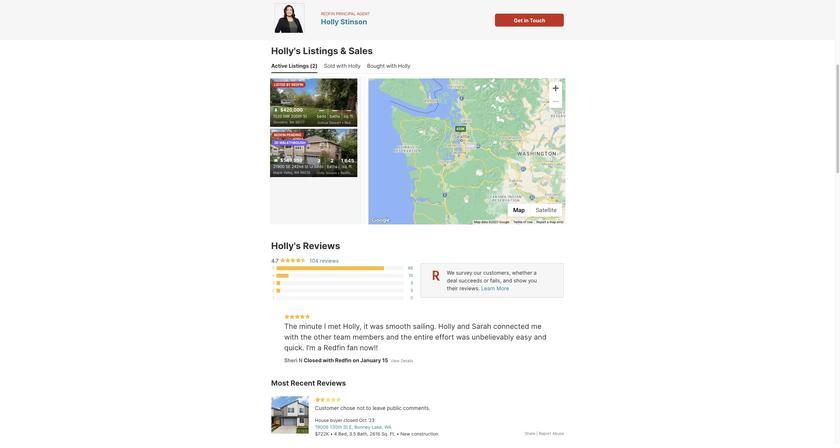 Task type: vqa. For each thing, say whether or not it's contained in the screenshot.
quick.
yes



Task type: locate. For each thing, give the bounding box(es) containing it.
the down smooth at the left bottom
[[401, 333, 412, 342]]

learn
[[482, 285, 495, 292]]

reviews.
[[460, 285, 480, 292]]

1 horizontal spatial a
[[534, 270, 537, 276]]

0 horizontal spatial 4
[[272, 274, 275, 278]]

learn more
[[482, 285, 509, 292]]

menu bar containing map
[[508, 204, 563, 217]]

1 3 link from the top
[[411, 281, 413, 286]]

3d
[[274, 141, 279, 145]]

0 horizontal spatial map
[[474, 220, 481, 224]]

0 vertical spatial a
[[547, 220, 549, 224]]

130th
[[330, 425, 342, 430]]

map inside popup button
[[513, 207, 525, 214]]

agent
[[357, 11, 370, 16]]

4 down the 130th
[[334, 432, 337, 437]]

0 vertical spatial 3 link
[[411, 281, 413, 286]]

15
[[382, 358, 388, 364]]

1 horizontal spatial was
[[456, 333, 470, 342]]

ft.
[[390, 432, 396, 437]]

redfin left the principal
[[321, 11, 335, 16]]

in
[[524, 17, 529, 24]]

and up more
[[503, 278, 512, 284]]

of
[[524, 220, 527, 224]]

holly's listings & sales
[[271, 45, 373, 56]]

rating 4.7 out of 5 element
[[280, 258, 306, 264]]

st
[[343, 425, 348, 430]]

• down the 130th
[[330, 432, 333, 437]]

2 • from the left
[[397, 432, 399, 437]]

2 vertical spatial redfin
[[335, 358, 352, 364]]

bed,
[[338, 432, 348, 437]]

error
[[557, 220, 564, 224]]

a right i'm
[[318, 344, 322, 352]]

1 vertical spatial map
[[474, 220, 481, 224]]

with right sold
[[337, 63, 347, 69]]

section
[[421, 264, 564, 298]]

3 up 0
[[411, 289, 413, 293]]

1 the from the left
[[301, 333, 312, 342]]

redfin pending
[[274, 133, 301, 137]]

1 holly's from the top
[[271, 45, 301, 56]]

redfin right by
[[292, 83, 303, 87]]

10
[[409, 274, 413, 278]]

1 vertical spatial listings
[[289, 63, 309, 69]]

map
[[513, 207, 525, 214], [474, 220, 481, 224]]

buyer
[[330, 418, 342, 423]]

1 vertical spatial holly's
[[271, 241, 301, 252]]

88
[[408, 266, 413, 271]]

0 horizontal spatial •
[[330, 432, 333, 437]]

|
[[537, 432, 538, 436]]

and down me at the bottom
[[534, 333, 547, 342]]

0 horizontal spatial the
[[301, 333, 312, 342]]

a up you
[[534, 270, 537, 276]]

unbelievably
[[472, 333, 514, 342]]

and down smooth at the left bottom
[[386, 333, 399, 342]]

3 link for 2
[[411, 289, 413, 293]]

reviews
[[303, 241, 340, 252], [317, 379, 346, 388]]

2 3 link from the top
[[411, 289, 413, 293]]

was right effort in the right bottom of the page
[[456, 333, 470, 342]]

1 vertical spatial reviews
[[317, 379, 346, 388]]

n
[[299, 358, 303, 364]]

redfin
[[321, 11, 335, 16], [324, 344, 345, 352], [335, 358, 352, 364]]

1
[[272, 296, 274, 301]]

holly's
[[271, 45, 301, 56], [271, 241, 301, 252]]

photo of 21900 se 242nd st unit b3, maple valley, wa 98038 image
[[183, 129, 270, 177], [270, 129, 358, 177], [357, 129, 445, 177]]

active listings (2)
[[271, 63, 318, 69]]

with right bought
[[386, 63, 397, 69]]

2 holly's from the top
[[271, 241, 301, 252]]

1 horizontal spatial redfin
[[292, 83, 303, 87]]

menu bar
[[508, 204, 563, 217]]

map for map
[[513, 207, 525, 214]]

4 down 5
[[272, 274, 275, 278]]

0 vertical spatial redfin
[[321, 11, 335, 16]]

10 link
[[409, 274, 413, 278]]

1 horizontal spatial •
[[397, 432, 399, 437]]

4
[[272, 274, 275, 278], [334, 432, 337, 437]]

effort
[[435, 333, 454, 342]]

listings
[[303, 45, 338, 56], [289, 63, 309, 69]]

listings up (2)
[[303, 45, 338, 56]]

0 horizontal spatial redfin
[[274, 133, 286, 137]]

met
[[328, 322, 341, 331]]

sarah
[[472, 322, 492, 331]]

0 horizontal spatial a
[[318, 344, 322, 352]]

google image
[[370, 216, 392, 225]]

rating 5 out of 5 element
[[284, 314, 310, 320]]

closed
[[344, 418, 358, 423]]

it
[[364, 322, 368, 331]]

fan
[[347, 344, 358, 352]]

3 link down 10 link
[[411, 281, 413, 286]]

3 link for 3
[[411, 281, 413, 286]]

get in touch
[[514, 17, 546, 24]]

3d walkthrough
[[274, 141, 306, 145]]

report
[[537, 220, 546, 224], [539, 432, 552, 436]]

holly's up the active
[[271, 45, 301, 56]]

deal
[[447, 278, 457, 284]]

was right it at the left
[[370, 322, 384, 331]]

most recent reviews
[[271, 379, 346, 388]]

share link
[[525, 431, 536, 437]]

1 vertical spatial redfin
[[324, 344, 345, 352]]

0 horizontal spatial was
[[370, 322, 384, 331]]

holly's up the rating 4.7 out of 5 element
[[271, 241, 301, 252]]

and
[[503, 278, 512, 284], [457, 322, 470, 331], [386, 333, 399, 342], [534, 333, 547, 342]]

map for map data ©2023 google
[[474, 220, 481, 224]]

minute
[[299, 322, 322, 331]]

•
[[330, 432, 333, 437], [397, 432, 399, 437]]

map up terms at the right of the page
[[513, 207, 525, 214]]

1 vertical spatial 3 link
[[411, 289, 413, 293]]

0 vertical spatial listings
[[303, 45, 338, 56]]

map data ©2023 google
[[474, 220, 510, 224]]

holly down the principal
[[321, 18, 339, 26]]

0 vertical spatial map
[[513, 207, 525, 214]]

report right |
[[539, 432, 552, 436]]

stinson
[[341, 18, 367, 26]]

report left the map
[[537, 220, 546, 224]]

other
[[314, 333, 332, 342]]

1 horizontal spatial 4
[[334, 432, 337, 437]]

redfin down team
[[324, 344, 345, 352]]

holly
[[321, 18, 339, 26], [349, 63, 361, 69], [398, 63, 411, 69], [438, 322, 455, 331]]

wa
[[385, 425, 392, 430]]

our
[[474, 270, 482, 276]]

reviews up 104 reviews
[[303, 241, 340, 252]]

data
[[482, 220, 488, 224]]

redfin left on
[[335, 358, 352, 364]]

1 vertical spatial a
[[534, 270, 537, 276]]

1 vertical spatial redfin
[[274, 133, 286, 137]]

(2)
[[310, 63, 318, 69]]

2 vertical spatial a
[[318, 344, 322, 352]]

report abuse link
[[539, 432, 564, 436]]

• right ft.
[[397, 432, 399, 437]]

4.7
[[271, 258, 279, 264]]

3 link up 0
[[411, 289, 413, 293]]

satellite button
[[531, 204, 563, 217]]

me
[[532, 322, 542, 331]]

on
[[353, 358, 359, 364]]

comments.
[[403, 405, 430, 412]]

holly up effort in the right bottom of the page
[[438, 322, 455, 331]]

with
[[337, 63, 347, 69], [386, 63, 397, 69], [284, 333, 299, 342], [323, 358, 334, 364]]

with down the
[[284, 333, 299, 342]]

1 • from the left
[[330, 432, 333, 437]]

get in touch button
[[495, 14, 564, 27]]

holly's for holly's listings & sales
[[271, 45, 301, 56]]

0 vertical spatial holly's
[[271, 45, 301, 56]]

2616
[[370, 432, 380, 437]]

connected
[[494, 322, 529, 331]]

holly inside the minute i met holly, it was smooth sailing. holly and sarah connected me with the other team members and the entire effort was unbelievably easy and quick. i'm a redfin fan now!!
[[438, 322, 455, 331]]

0 vertical spatial was
[[370, 322, 384, 331]]

1 vertical spatial was
[[456, 333, 470, 342]]

redfin up 3d
[[274, 133, 286, 137]]

to
[[366, 405, 371, 412]]

a left the map
[[547, 220, 549, 224]]

customer
[[315, 405, 339, 412]]

the minute i met holly, it was smooth sailing. holly and sarah connected me with the other team members and the entire effort was unbelievably easy and quick. i'm a redfin fan now!!
[[284, 322, 547, 352]]

use
[[527, 220, 533, 224]]

and inside we survey our customers, whether a deal succeeds or fails, and show you their reviews.
[[503, 278, 512, 284]]

1 horizontal spatial the
[[401, 333, 412, 342]]

1 horizontal spatial map
[[513, 207, 525, 214]]

104
[[310, 258, 319, 264]]

listings left (2)
[[289, 63, 309, 69]]

1 vertical spatial 4
[[334, 432, 337, 437]]

3 down 10 link
[[411, 281, 413, 286]]

listings for holly's
[[303, 45, 338, 56]]

map left the data on the right of the page
[[474, 220, 481, 224]]

bonney
[[355, 425, 371, 430]]

we
[[447, 270, 455, 276]]

a inside the minute i met holly, it was smooth sailing. holly and sarah connected me with the other team members and the entire effort was unbelievably easy and quick. i'm a redfin fan now!!
[[318, 344, 322, 352]]

photo of 1520 nw 200th st, shoreline, wa 98177 image
[[183, 79, 270, 127], [270, 79, 358, 127], [357, 79, 445, 127]]

4 inside the house buyer closed  oct '23 19006 130th st e, bonney lake, wa $722k • 4 bed, 3.5 bath, 2616 sq. ft. • new construction
[[334, 432, 337, 437]]

1 photo of 21900 se 242nd st unit b3, maple valley, wa 98038 image from the left
[[183, 129, 270, 177]]

now!!
[[360, 344, 378, 352]]

reviews up rating 1.5 out of 5 element
[[317, 379, 346, 388]]

2 horizontal spatial a
[[547, 220, 549, 224]]

share
[[525, 432, 536, 436]]

the down minute
[[301, 333, 312, 342]]

walkthrough
[[280, 141, 306, 145]]

holly right bought
[[398, 63, 411, 69]]

i
[[324, 322, 326, 331]]



Task type: describe. For each thing, give the bounding box(es) containing it.
3.5
[[349, 432, 356, 437]]

view details link
[[391, 359, 414, 364]]

88 link
[[408, 266, 413, 271]]

by
[[286, 83, 291, 87]]

map button
[[508, 204, 531, 217]]

0 vertical spatial 4
[[272, 274, 275, 278]]

team
[[334, 333, 351, 342]]

holly down sales
[[349, 63, 361, 69]]

2 photo of 21900 se 242nd st unit b3, maple valley, wa 98038 image from the left
[[270, 129, 358, 177]]

2 the from the left
[[401, 333, 412, 342]]

bought with holly
[[367, 63, 411, 69]]

3 for 2
[[411, 289, 413, 293]]

redfin inside the minute i met holly, it was smooth sailing. holly and sarah connected me with the other team members and the entire effort was unbelievably easy and quick. i'm a redfin fan now!!
[[324, 344, 345, 352]]

holly's for holly's reviews
[[271, 241, 301, 252]]

holly,
[[343, 322, 362, 331]]

house
[[315, 418, 329, 423]]

terms of use link
[[514, 220, 533, 224]]

holly's reviews
[[271, 241, 340, 252]]

420k
[[456, 127, 465, 131]]

i'm
[[306, 344, 316, 352]]

you
[[528, 278, 537, 284]]

©2023
[[489, 220, 499, 224]]

share | report abuse
[[525, 432, 564, 436]]

we survey our customers, whether a deal succeeds or fails, and show you their reviews.
[[447, 270, 537, 292]]

0 vertical spatial redfin
[[292, 83, 303, 87]]

$722k
[[315, 432, 329, 437]]

get
[[514, 17, 523, 24]]

with right "closed"
[[323, 358, 334, 364]]

learn more link
[[482, 285, 509, 292]]

succeeds
[[459, 278, 482, 284]]

'23
[[368, 418, 375, 423]]

2
[[272, 289, 275, 293]]

sheri
[[284, 358, 298, 364]]

satellite
[[536, 207, 557, 214]]

abuse
[[553, 432, 564, 436]]

5
[[272, 266, 275, 271]]

3 for 3
[[411, 281, 413, 286]]

reviews
[[320, 258, 339, 264]]

sailing.
[[413, 322, 436, 331]]

holly stinson link
[[321, 18, 367, 26]]

show
[[514, 278, 527, 284]]

google
[[499, 220, 510, 224]]

redfin principal agent holly stinson
[[321, 11, 370, 26]]

sold
[[324, 63, 335, 69]]

1 photo of 1520 nw 200th st, shoreline, wa 98177 image from the left
[[183, 79, 270, 127]]

holly inside redfin principal agent holly stinson
[[321, 18, 339, 26]]

19006 130th st e, bonney lake, wa link
[[315, 425, 392, 430]]

sales
[[349, 45, 373, 56]]

new
[[401, 432, 410, 437]]

easy
[[516, 333, 532, 342]]

report a map error
[[537, 220, 564, 224]]

104 reviews
[[310, 258, 339, 264]]

members
[[353, 333, 384, 342]]

redfin inside redfin principal agent holly stinson
[[321, 11, 335, 16]]

terms
[[514, 220, 523, 224]]

and left sarah
[[457, 322, 470, 331]]

map region
[[337, 0, 586, 248]]

active
[[271, 63, 288, 69]]

or
[[484, 278, 489, 284]]

a inside we survey our customers, whether a deal succeeds or fails, and show you their reviews.
[[534, 270, 537, 276]]

550k
[[466, 144, 475, 148]]

19006
[[315, 425, 329, 430]]

principal
[[336, 11, 356, 16]]

whether
[[512, 270, 533, 276]]

closed
[[304, 358, 322, 364]]

listings for active
[[289, 63, 309, 69]]

3 up 2
[[272, 281, 275, 286]]

1 vertical spatial report
[[539, 432, 552, 436]]

customers,
[[484, 270, 511, 276]]

0 vertical spatial report
[[537, 220, 546, 224]]

with inside the minute i met holly, it was smooth sailing. holly and sarah connected me with the other team members and the entire effort was unbelievably easy and quick. i'm a redfin fan now!!
[[284, 333, 299, 342]]

2 photo of 1520 nw 200th st, shoreline, wa 98177 image from the left
[[270, 79, 358, 127]]

0
[[411, 296, 413, 301]]

section containing we survey our customers, whether a deal succeeds or fails, and show you their reviews.
[[421, 264, 564, 298]]

listed
[[274, 83, 286, 87]]

quick.
[[284, 344, 304, 352]]

oct
[[359, 418, 367, 423]]

holly stinson, redfin principal agent image
[[275, 3, 304, 33]]

touch
[[530, 17, 546, 24]]

terms of use
[[514, 220, 533, 224]]

lake,
[[372, 425, 383, 430]]

survey
[[456, 270, 473, 276]]

entire
[[414, 333, 433, 342]]

recent
[[291, 379, 315, 388]]

sheri n closed with redfin on january 15 view details
[[284, 358, 414, 364]]

&
[[340, 45, 347, 56]]

report a map error link
[[537, 220, 564, 224]]

public
[[387, 405, 402, 412]]

details
[[401, 359, 414, 364]]

3 photo of 1520 nw 200th st, shoreline, wa 98177 image from the left
[[357, 79, 445, 127]]

customer chose not to leave public comments.
[[315, 405, 430, 412]]

most
[[271, 379, 289, 388]]

chose
[[341, 405, 355, 412]]

january
[[361, 358, 381, 364]]

0 vertical spatial reviews
[[303, 241, 340, 252]]

sold with holly
[[324, 63, 361, 69]]

listed by redfin
[[274, 83, 303, 87]]

rating 1.5 out of 5 element
[[315, 397, 341, 403]]

3 photo of 21900 se 242nd st unit b3, maple valley, wa 98038 image from the left
[[357, 129, 445, 177]]

e,
[[349, 425, 353, 430]]



